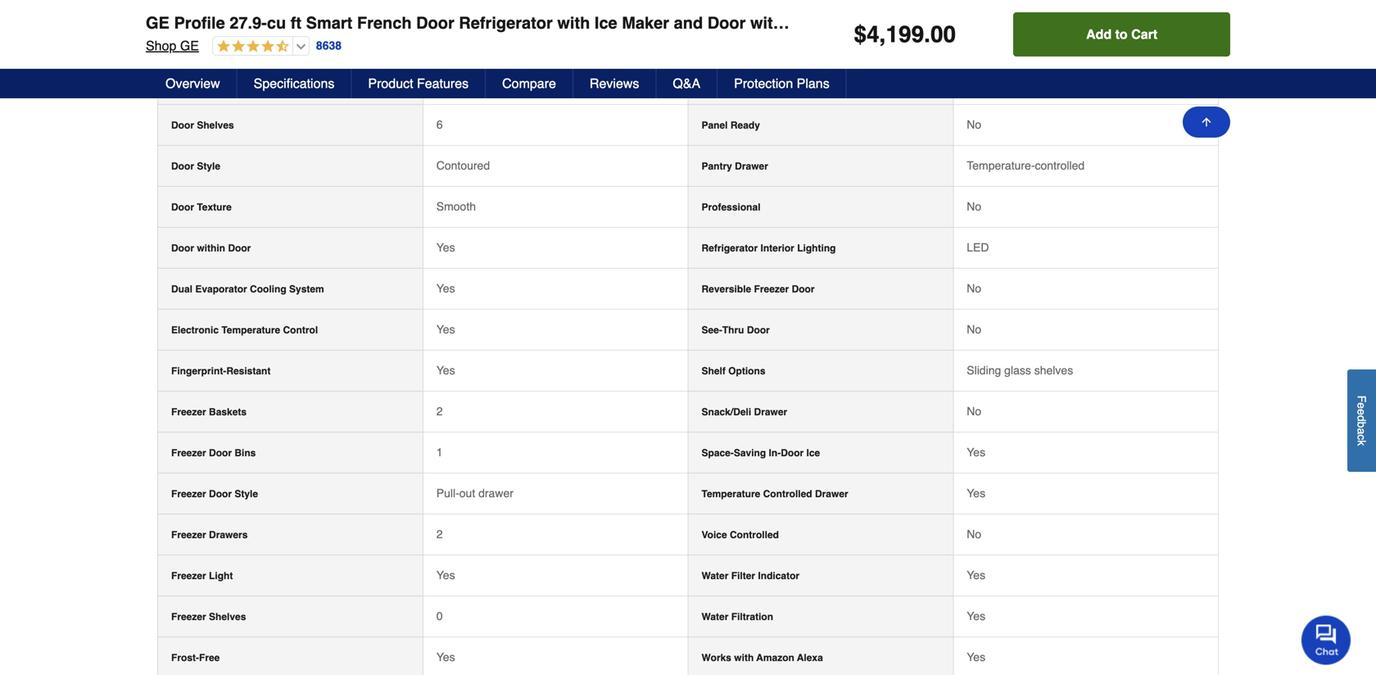 Task type: describe. For each thing, give the bounding box(es) containing it.
reversible
[[702, 283, 751, 295]]

8638
[[316, 39, 342, 52]]

fingerprint-
[[171, 365, 226, 377]]

no for snack/deli drawer
[[967, 405, 982, 418]]

pull-out drawer
[[436, 487, 514, 500]]

snack/deli drawer
[[702, 406, 787, 418]]

electronic temperature control
[[171, 324, 318, 336]]

ge profile 27.9-cu ft smart french door refrigerator with ice maker and door within door (fingerprint-resistant stainless steel) energy star
[[146, 14, 1258, 32]]

number of doors
[[702, 79, 782, 90]]

door right french
[[416, 14, 454, 32]]

filtration
[[731, 611, 773, 623]]

baskets
[[209, 406, 247, 418]]

freezer for freezer door style
[[171, 488, 206, 500]]

d
[[1355, 415, 1368, 421]]

door up dual
[[171, 243, 194, 254]]

ready
[[731, 120, 760, 131]]

fingerprint-resistant
[[171, 365, 271, 377]]

dual
[[171, 283, 193, 295]]

steel)
[[1092, 14, 1136, 32]]

overview
[[165, 76, 220, 91]]

no for see-thru door
[[967, 323, 982, 336]]

voice
[[702, 529, 727, 541]]

1 horizontal spatial with
[[734, 652, 754, 664]]

maker
[[622, 14, 669, 32]]

temperature-controlled
[[967, 159, 1085, 172]]

door within door
[[171, 243, 251, 254]]

profile
[[174, 14, 225, 32]]

shelves for 0
[[209, 611, 246, 623]]

in-
[[769, 447, 781, 459]]

temperature-
[[967, 159, 1035, 172]]

shelf options
[[702, 365, 766, 377]]

plans
[[797, 76, 830, 91]]

controlled
[[1035, 159, 1085, 172]]

1 vertical spatial refrigerator
[[702, 243, 758, 254]]

cu
[[267, 14, 286, 32]]

27.9-
[[230, 14, 267, 32]]

frost-
[[171, 652, 199, 664]]

door down freezer door bins
[[209, 488, 232, 500]]

temperature controlled drawer
[[702, 488, 848, 500]]

no for reversible freezer door
[[967, 282, 982, 295]]

1
[[436, 446, 443, 459]]

$
[[854, 21, 867, 48]]

door texture
[[171, 202, 232, 213]]

dispenser
[[171, 38, 219, 49]]

water filtration
[[702, 611, 773, 623]]

freezer for freezer light
[[171, 570, 206, 582]]

freezer door bins
[[171, 447, 256, 459]]

drawer for no
[[754, 406, 787, 418]]

2 for freezer baskets
[[436, 405, 443, 418]]

of
[[742, 79, 751, 90]]

door up door style
[[171, 120, 194, 131]]

door up dual evaporator cooling system
[[228, 243, 251, 254]]

product features button
[[352, 69, 486, 98]]

interior
[[761, 243, 794, 254]]

texture
[[197, 202, 232, 213]]

panel ready
[[702, 120, 760, 131]]

smooth
[[436, 200, 476, 213]]

professional
[[702, 202, 761, 213]]

french
[[357, 14, 412, 32]]

00
[[931, 21, 956, 48]]

evaporator
[[195, 283, 247, 295]]

reversible freezer door
[[702, 283, 815, 295]]

pvd28bynfs
[[967, 36, 1041, 49]]

product features
[[368, 76, 469, 91]]

star
[[1214, 14, 1258, 32]]

f e e d b a c k
[[1355, 395, 1368, 446]]

door style
[[171, 161, 220, 172]]

drawer for temperature-controlled
[[735, 161, 768, 172]]

pantry drawer
[[702, 161, 768, 172]]

glass
[[1004, 364, 1031, 377]]

shop
[[146, 38, 176, 53]]

add to cart button
[[1013, 12, 1230, 57]]

0 vertical spatial temperature
[[221, 324, 280, 336]]

sliding glass shelves
[[967, 364, 1073, 377]]

filter
[[731, 570, 755, 582]]

cooling
[[250, 283, 286, 295]]

water for yes
[[702, 570, 729, 582]]

no for panel ready
[[967, 118, 982, 131]]

1 e from the top
[[1355, 402, 1368, 409]]

protection plans button
[[718, 69, 847, 98]]

freezer drawers
[[171, 529, 248, 541]]

c
[[1355, 434, 1368, 440]]

4.5 stars image
[[213, 39, 289, 54]]

overview button
[[149, 69, 237, 98]]

freezer light
[[171, 570, 233, 582]]

cart
[[1131, 27, 1158, 42]]

dual evaporator cooling system
[[171, 283, 324, 295]]

k
[[1355, 440, 1368, 446]]

shop ge
[[146, 38, 199, 53]]

out
[[459, 487, 475, 500]]

q&a button
[[656, 69, 718, 98]]

a
[[1355, 428, 1368, 434]]

alexa
[[797, 652, 823, 664]]

indicator
[[758, 570, 800, 582]]

door up door texture
[[171, 161, 194, 172]]

b
[[1355, 421, 1368, 428]]

works
[[702, 652, 732, 664]]



Task type: locate. For each thing, give the bounding box(es) containing it.
light
[[221, 38, 245, 49], [209, 570, 233, 582]]

light down drawers
[[209, 570, 233, 582]]

e up b on the right bottom
[[1355, 409, 1368, 415]]

freezer up frost-
[[171, 611, 206, 623]]

controlled right 'voice'
[[730, 529, 779, 541]]

door alarm
[[171, 79, 224, 90]]

style up texture
[[197, 161, 220, 172]]

system
[[289, 283, 324, 295]]

freezer left drawers
[[171, 529, 206, 541]]

1 horizontal spatial ge
[[180, 38, 199, 53]]

$ 4,199 . 00
[[854, 21, 956, 48]]

product
[[368, 76, 413, 91]]

freezer up freezer drawers
[[171, 488, 206, 500]]

door down the "lighting"
[[792, 283, 815, 295]]

0 vertical spatial drawer
[[735, 161, 768, 172]]

chat invite button image
[[1302, 615, 1352, 665]]

freezer baskets
[[171, 406, 247, 418]]

1 horizontal spatial ice
[[806, 447, 820, 459]]

0 horizontal spatial within
[[197, 243, 225, 254]]

features
[[417, 76, 469, 91]]

add
[[1086, 27, 1112, 42]]

refrigerator down professional
[[702, 243, 758, 254]]

freezer for freezer drawers
[[171, 529, 206, 541]]

temperature up voice controlled
[[702, 488, 760, 500]]

dispenser light
[[171, 38, 245, 49]]

door left 'bins'
[[209, 447, 232, 459]]

freezer left baskets
[[171, 406, 206, 418]]

ice
[[595, 14, 617, 32], [806, 447, 820, 459]]

style
[[197, 161, 220, 172], [235, 488, 258, 500]]

controlled for no
[[730, 529, 779, 541]]

space-
[[702, 447, 734, 459]]

freezer door style
[[171, 488, 258, 500]]

1 vertical spatial ge
[[180, 38, 199, 53]]

2 up 1
[[436, 405, 443, 418]]

1 vertical spatial with
[[734, 652, 754, 664]]

ge up shop
[[146, 14, 169, 32]]

electronic
[[171, 324, 219, 336]]

2 2 from the top
[[436, 528, 443, 541]]

ge down profile
[[180, 38, 199, 53]]

ice right in-
[[806, 447, 820, 459]]

2 for freezer drawers
[[436, 528, 443, 541]]

0 horizontal spatial ice
[[595, 14, 617, 32]]

add to cart
[[1086, 27, 1158, 42]]

refrigerator
[[459, 14, 553, 32], [702, 243, 758, 254]]

6 no from the top
[[967, 528, 982, 541]]

0 vertical spatial with
[[557, 14, 590, 32]]

1 vertical spatial controlled
[[730, 529, 779, 541]]

0 horizontal spatial temperature
[[221, 324, 280, 336]]

door left texture
[[171, 202, 194, 213]]

0 vertical spatial shelves
[[197, 120, 234, 131]]

0 vertical spatial ice
[[595, 14, 617, 32]]

controlled down in-
[[763, 488, 812, 500]]

sliding
[[967, 364, 1001, 377]]

with
[[557, 14, 590, 32], [734, 652, 754, 664]]

q&a
[[673, 76, 701, 91]]

(fingerprint-
[[845, 14, 942, 32]]

stainless
[[1015, 14, 1087, 32]]

energy
[[1141, 14, 1210, 32]]

0 horizontal spatial with
[[557, 14, 590, 32]]

0 vertical spatial style
[[197, 161, 220, 172]]

drawer up in-
[[754, 406, 787, 418]]

freezer down refrigerator interior lighting
[[754, 283, 789, 295]]

1 horizontal spatial within
[[750, 14, 798, 32]]

1 vertical spatial ice
[[806, 447, 820, 459]]

thru
[[722, 324, 744, 336]]

shelves up the free
[[209, 611, 246, 623]]

4,199
[[867, 21, 924, 48]]

see-
[[702, 324, 722, 336]]

door right and
[[708, 14, 746, 32]]

pantry
[[702, 161, 732, 172]]

doors
[[754, 79, 782, 90]]

0 vertical spatial water
[[702, 570, 729, 582]]

water left filtration
[[702, 611, 729, 623]]

1 vertical spatial water
[[702, 611, 729, 623]]

controlled for yes
[[763, 488, 812, 500]]

see-thru door
[[702, 324, 770, 336]]

2 down pull- in the left bottom of the page
[[436, 528, 443, 541]]

door right "thru" at the right top of page
[[747, 324, 770, 336]]

space-saving in-door ice
[[702, 447, 820, 459]]

compare button
[[486, 69, 573, 98]]

ice left maker
[[595, 14, 617, 32]]

1 horizontal spatial refrigerator
[[702, 243, 758, 254]]

freezer
[[754, 283, 789, 295], [171, 406, 206, 418], [171, 447, 206, 459], [171, 488, 206, 500], [171, 529, 206, 541], [171, 570, 206, 582], [171, 611, 206, 623]]

freezer down freezer baskets at the left
[[171, 447, 206, 459]]

.
[[924, 21, 931, 48]]

led
[[967, 241, 989, 254]]

shelf
[[702, 365, 726, 377]]

bins
[[235, 447, 256, 459]]

drawer right pantry
[[735, 161, 768, 172]]

no for professional
[[967, 200, 982, 213]]

within
[[750, 14, 798, 32], [197, 243, 225, 254]]

to
[[1115, 27, 1128, 42]]

1 vertical spatial shelves
[[209, 611, 246, 623]]

alarm
[[197, 79, 224, 90]]

0 vertical spatial within
[[750, 14, 798, 32]]

freezer up freezer shelves
[[171, 570, 206, 582]]

reviews button
[[573, 69, 656, 98]]

freezer for freezer baskets
[[171, 406, 206, 418]]

freezer for freezer shelves
[[171, 611, 206, 623]]

0 vertical spatial 2
[[436, 405, 443, 418]]

4 no from the top
[[967, 323, 982, 336]]

shelves down the 'alarm'
[[197, 120, 234, 131]]

1 vertical spatial temperature
[[702, 488, 760, 500]]

panel
[[702, 120, 728, 131]]

0 horizontal spatial style
[[197, 161, 220, 172]]

within down texture
[[197, 243, 225, 254]]

resistant
[[226, 365, 271, 377]]

door right the saving
[[781, 447, 804, 459]]

arrow up image
[[1200, 116, 1213, 129]]

1 horizontal spatial style
[[235, 488, 258, 500]]

water left filter
[[702, 570, 729, 582]]

1 horizontal spatial temperature
[[702, 488, 760, 500]]

0 vertical spatial controlled
[[763, 488, 812, 500]]

within up protection plans
[[750, 14, 798, 32]]

0 vertical spatial light
[[221, 38, 245, 49]]

reviews
[[590, 76, 639, 91]]

no
[[967, 118, 982, 131], [967, 200, 982, 213], [967, 282, 982, 295], [967, 323, 982, 336], [967, 405, 982, 418], [967, 528, 982, 541]]

f e e d b a c k button
[[1348, 369, 1376, 472]]

water for 0
[[702, 611, 729, 623]]

1 2 from the top
[[436, 405, 443, 418]]

specifications button
[[237, 69, 352, 98]]

light for yes
[[209, 570, 233, 582]]

1 vertical spatial light
[[209, 570, 233, 582]]

voice controlled
[[702, 529, 779, 541]]

freezer shelves
[[171, 611, 246, 623]]

shelves for 6
[[197, 120, 234, 131]]

e up d
[[1355, 402, 1368, 409]]

control
[[283, 324, 318, 336]]

e
[[1355, 402, 1368, 409], [1355, 409, 1368, 415]]

0 horizontal spatial refrigerator
[[459, 14, 553, 32]]

door shelves
[[171, 120, 234, 131]]

0 vertical spatial refrigerator
[[459, 14, 553, 32]]

door left the $
[[802, 14, 840, 32]]

0 horizontal spatial ge
[[146, 14, 169, 32]]

with right works
[[734, 652, 754, 664]]

2 water from the top
[[702, 611, 729, 623]]

number
[[702, 79, 739, 90]]

6
[[436, 118, 443, 131]]

1 water from the top
[[702, 570, 729, 582]]

2 e from the top
[[1355, 409, 1368, 415]]

with left maker
[[557, 14, 590, 32]]

drawer down space-saving in-door ice on the right
[[815, 488, 848, 500]]

freezer for freezer door bins
[[171, 447, 206, 459]]

0 vertical spatial ge
[[146, 14, 169, 32]]

2 no from the top
[[967, 200, 982, 213]]

refrigerator interior lighting
[[702, 243, 836, 254]]

1 vertical spatial 2
[[436, 528, 443, 541]]

no for voice controlled
[[967, 528, 982, 541]]

style down 'bins'
[[235, 488, 258, 500]]

shelves
[[1034, 364, 1073, 377]]

3 no from the top
[[967, 282, 982, 295]]

light for pvd28bynfs
[[221, 38, 245, 49]]

1 vertical spatial within
[[197, 243, 225, 254]]

light down 27.9-
[[221, 38, 245, 49]]

0
[[436, 610, 443, 623]]

1 vertical spatial drawer
[[754, 406, 787, 418]]

temperature up resistant
[[221, 324, 280, 336]]

shelves
[[197, 120, 234, 131], [209, 611, 246, 623]]

1 no from the top
[[967, 118, 982, 131]]

2 vertical spatial drawer
[[815, 488, 848, 500]]

contoured
[[436, 159, 490, 172]]

door left the 'alarm'
[[171, 79, 194, 90]]

5 no from the top
[[967, 405, 982, 418]]

1 vertical spatial style
[[235, 488, 258, 500]]

lighting
[[797, 243, 836, 254]]

drawer
[[735, 161, 768, 172], [754, 406, 787, 418], [815, 488, 848, 500]]

refrigerator up compare
[[459, 14, 553, 32]]

controlled
[[763, 488, 812, 500], [730, 529, 779, 541]]

ge
[[146, 14, 169, 32], [180, 38, 199, 53]]



Task type: vqa. For each thing, say whether or not it's contained in the screenshot.
1 arrow right image
no



